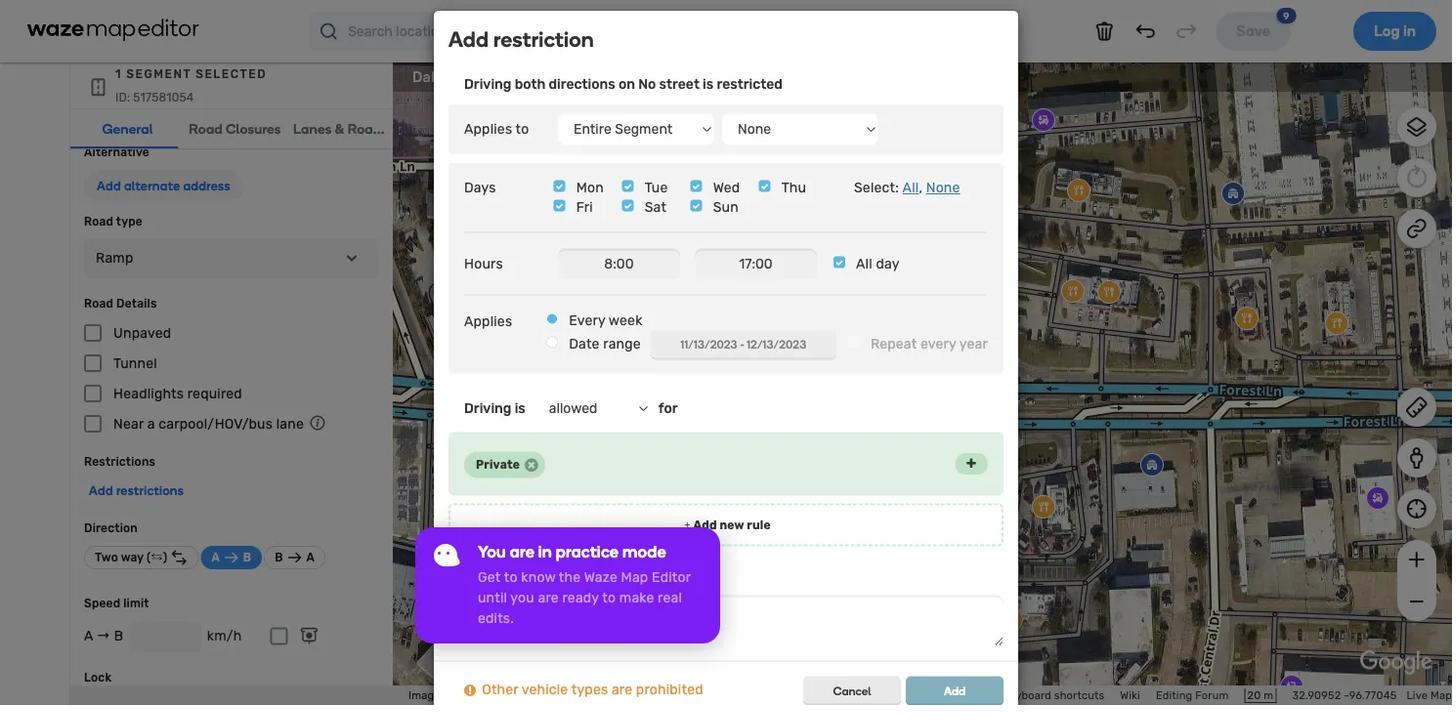 Task type: locate. For each thing, give the bounding box(es) containing it.
all day
[[856, 256, 900, 273]]

1 vertical spatial add
[[693, 519, 717, 533]]

1 vertical spatial is
[[515, 401, 526, 417]]

1 vertical spatial driving
[[464, 401, 512, 417]]

1 horizontal spatial is
[[703, 77, 714, 93]]

2 horizontal spatial add
[[944, 685, 966, 699]]

both
[[515, 77, 546, 93]]

0 horizontal spatial is
[[515, 401, 526, 417]]

to
[[516, 122, 529, 138]]

2 applies from the top
[[464, 314, 512, 330]]

add for add restriction
[[449, 27, 489, 53]]

information
[[500, 568, 578, 584]]

range
[[603, 337, 641, 353]]

wed
[[713, 180, 740, 196]]

all left day
[[856, 256, 873, 273]]

0 vertical spatial plus image
[[967, 458, 976, 470]]

applies down hours
[[464, 314, 512, 330]]

0 vertical spatial applies
[[464, 122, 512, 138]]

driving
[[464, 77, 512, 93], [464, 401, 512, 417]]

1 vertical spatial plus image
[[681, 519, 693, 533]]

other
[[482, 683, 518, 699]]

0 horizontal spatial plus image
[[681, 519, 693, 533]]

is right street
[[703, 77, 714, 93]]

date range
[[569, 337, 641, 353]]

0 vertical spatial driving
[[464, 77, 512, 93]]

week
[[609, 313, 643, 329]]

thu
[[782, 180, 806, 196]]

0 vertical spatial all
[[903, 180, 919, 196]]

on
[[619, 77, 635, 93]]

thu fri
[[576, 180, 806, 216]]

cancel
[[833, 685, 871, 699]]

repeat
[[871, 337, 917, 353]]

1 horizontal spatial add
[[693, 519, 717, 533]]

1 vertical spatial all
[[856, 256, 873, 273]]

0 vertical spatial add
[[449, 27, 489, 53]]

applies left the to
[[464, 122, 512, 138]]

,
[[919, 180, 923, 196]]

driving up private
[[464, 401, 512, 417]]

sat
[[645, 200, 667, 216]]

every week
[[569, 313, 643, 329]]

vehicle
[[522, 683, 568, 699]]

2 driving from the top
[[464, 401, 512, 417]]

is up times circle icon
[[515, 401, 526, 417]]

every
[[569, 313, 605, 329]]

add for add
[[944, 685, 966, 699]]

0 horizontal spatial add
[[449, 27, 489, 53]]

2 vertical spatial add
[[944, 685, 966, 699]]

is
[[703, 77, 714, 93], [515, 401, 526, 417]]

all right :
[[903, 180, 919, 196]]

days
[[464, 180, 496, 196]]

times circle image
[[525, 458, 538, 473]]

add
[[449, 27, 489, 53], [693, 519, 717, 533], [944, 685, 966, 699]]

more
[[464, 568, 497, 584]]

directions
[[549, 77, 615, 93]]

1 applies from the top
[[464, 122, 512, 138]]

all
[[903, 180, 919, 196], [856, 256, 873, 273]]

add new rule
[[693, 519, 771, 533]]

driving left both
[[464, 77, 512, 93]]


[[960, 180, 988, 196]]

1 vertical spatial applies
[[464, 314, 512, 330]]

None field
[[558, 249, 680, 280], [695, 249, 817, 280], [651, 331, 836, 359], [558, 249, 680, 280], [695, 249, 817, 280], [651, 331, 836, 359]]

restriction
[[493, 27, 594, 53]]

add inside button
[[944, 685, 966, 699]]

cancel button
[[803, 677, 901, 705]]

plus image
[[967, 458, 976, 470], [681, 519, 693, 533]]

1 driving from the top
[[464, 77, 512, 93]]

applies
[[464, 122, 512, 138], [464, 314, 512, 330]]



Task type: vqa. For each thing, say whether or not it's contained in the screenshot.
the current location ICON
no



Task type: describe. For each thing, give the bounding box(es) containing it.
add for add new rule
[[693, 519, 717, 533]]

date
[[569, 337, 600, 353]]

year
[[960, 337, 988, 353]]

none
[[926, 180, 960, 196]]

add restriction
[[449, 27, 594, 53]]

prohibited
[[636, 683, 703, 699]]

private
[[476, 459, 520, 472]]

tue
[[645, 180, 668, 196]]

driving is
[[464, 401, 526, 417]]

driving both directions on no street is restricted
[[464, 77, 783, 93]]

rule
[[747, 519, 771, 533]]

new
[[720, 519, 744, 533]]

types
[[571, 683, 608, 699]]

:
[[895, 180, 899, 196]]

Restriction description text field
[[449, 596, 1004, 647]]

restricted
[[717, 77, 783, 93]]

select
[[854, 180, 895, 196]]

applies to
[[464, 122, 529, 138]]

applies for applies to
[[464, 122, 512, 138]]

are
[[612, 683, 633, 699]]

applies for applies
[[464, 314, 512, 330]]

other vehicle types are prohibited
[[482, 683, 703, 699]]

repeat every year
[[871, 337, 988, 353]]

mon
[[576, 180, 604, 196]]

add button
[[906, 677, 1004, 705]]

day
[[876, 256, 900, 273]]

driving for driving is
[[464, 401, 512, 417]]

no
[[638, 77, 656, 93]]

1 horizontal spatial all
[[903, 180, 919, 196]]

every
[[921, 337, 956, 353]]

more information
[[464, 568, 578, 584]]

street
[[659, 77, 700, 93]]

fri
[[576, 200, 593, 216]]

for
[[659, 401, 678, 417]]

select : all , none 
[[854, 180, 988, 196]]

1 horizontal spatial plus image
[[967, 458, 976, 470]]

sun
[[713, 200, 739, 216]]

driving for driving both directions on no street is restricted
[[464, 77, 512, 93]]

0 horizontal spatial all
[[856, 256, 873, 273]]

0 vertical spatial is
[[703, 77, 714, 93]]

exclamation circle image
[[464, 684, 476, 698]]

hours
[[464, 256, 503, 273]]



